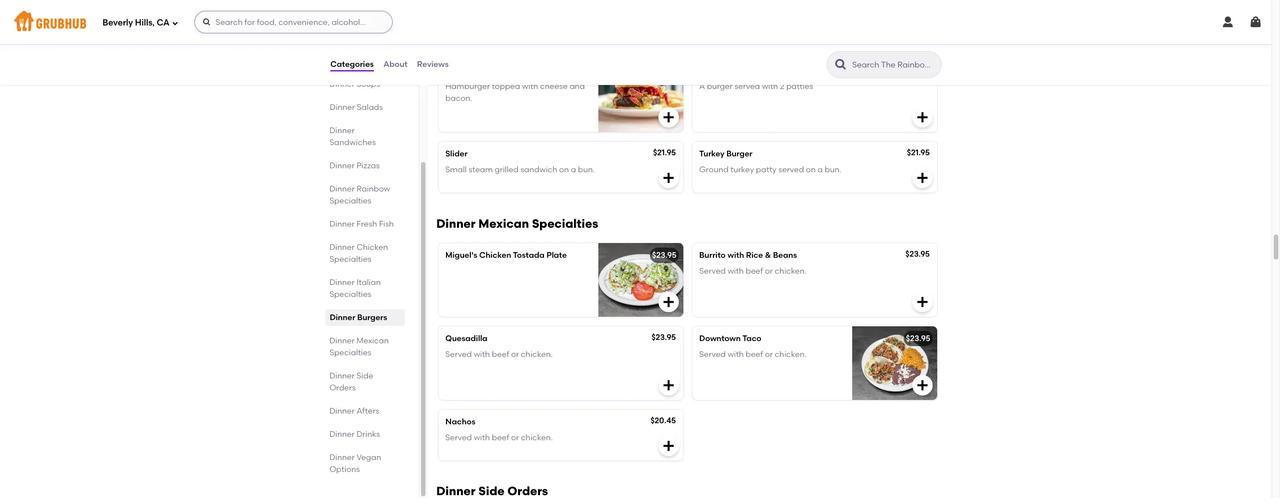 Task type: locate. For each thing, give the bounding box(es) containing it.
chicken. for nachos
[[521, 433, 553, 443]]

a right patty
[[818, 165, 823, 175]]

2 on from the left
[[806, 165, 816, 175]]

vegan
[[357, 453, 382, 462]]

on for served
[[806, 165, 816, 175]]

miguel's chicken tostada plate
[[445, 250, 567, 260]]

dinner afters tab
[[330, 405, 401, 417]]

0 vertical spatial dinner mexican specialties
[[436, 216, 598, 231]]

mexican
[[478, 216, 529, 231], [357, 336, 389, 346]]

served
[[699, 267, 726, 276], [445, 350, 472, 359], [699, 350, 726, 359], [445, 433, 472, 443]]

dinner inside dinner italian specialties
[[330, 278, 355, 287]]

cheese
[[540, 82, 568, 91]]

served with beef or chicken. down rice
[[699, 267, 807, 276]]

specialties inside dinner rainbow specialties
[[330, 196, 372, 206]]

burger
[[707, 82, 733, 91]]

1 horizontal spatial on
[[806, 165, 816, 175]]

dinner inside dinner chicken specialties
[[330, 243, 355, 252]]

dinner for dinner fresh fish tab
[[330, 219, 355, 229]]

grilled
[[495, 165, 519, 175]]

small steam grilled sandwich on a bun.
[[445, 165, 595, 175]]

0 horizontal spatial on
[[559, 165, 569, 175]]

0 vertical spatial dinner side orders
[[330, 371, 374, 393]]

dinner side orders tab
[[330, 370, 401, 394]]

1 horizontal spatial $21.95
[[907, 148, 930, 158]]

1 on from the left
[[559, 165, 569, 175]]

bun. for small steam grilled sandwich on a bun.
[[578, 165, 595, 175]]

categories button
[[330, 44, 374, 85]]

$20.45
[[651, 416, 676, 426]]

dinner for dinner burgers tab
[[330, 313, 355, 322]]

1 vertical spatial dinner mexican specialties
[[330, 336, 389, 358]]

mexican up "miguel's chicken tostada plate" at the bottom of the page
[[478, 216, 529, 231]]

dinner mexican specialties
[[436, 216, 598, 231], [330, 336, 389, 358]]

chicken down fresh
[[357, 243, 388, 252]]

ground turkey patty served on a bun.
[[699, 165, 842, 175]]

mexican down 'burgers'
[[357, 336, 389, 346]]

dinner burgers tab
[[330, 312, 401, 324]]

0 vertical spatial mexican
[[478, 216, 529, 231]]

0 horizontal spatial dinner side orders
[[330, 371, 374, 393]]

1 horizontal spatial burger
[[727, 149, 753, 159]]

specialties up dinner side orders tab
[[330, 348, 372, 358]]

bun.
[[578, 165, 595, 175], [825, 165, 842, 175]]

0 horizontal spatial side
[[357, 371, 374, 381]]

dinner sandwiches
[[330, 126, 376, 147]]

specialties for dinner mexican specialties tab
[[330, 348, 372, 358]]

svg image
[[1221, 15, 1235, 29], [172, 20, 179, 26], [662, 111, 676, 124], [662, 439, 676, 453]]

burger up topped
[[504, 66, 530, 75]]

dinner inside the dinner side orders
[[330, 371, 355, 381]]

on right sandwich in the left of the page
[[559, 165, 569, 175]]

$23.95
[[905, 249, 930, 259], [652, 250, 677, 260], [652, 333, 676, 342], [906, 334, 931, 343]]

served with beef or chicken. down quesadilla
[[445, 350, 553, 359]]

ground
[[699, 165, 729, 175]]

chicken for tostada
[[479, 250, 511, 260]]

dinner mexican specialties down dinner burgers
[[330, 336, 389, 358]]

0 horizontal spatial bun.
[[578, 165, 595, 175]]

dinner inside dinner vegan options
[[330, 453, 355, 462]]

cheese burger image
[[852, 0, 937, 49]]

bacon.
[[445, 93, 472, 103]]

a
[[699, 82, 705, 91]]

downtown taco image
[[852, 326, 937, 400]]

Search for food, convenience, alcohol... search field
[[195, 11, 393, 33]]

2 bun. from the left
[[825, 165, 842, 175]]

dinner mexican specialties up "miguel's chicken tostada plate" at the bottom of the page
[[436, 216, 598, 231]]

salads
[[357, 103, 383, 112]]

0 horizontal spatial chicken
[[357, 243, 388, 252]]

1 horizontal spatial bun.
[[825, 165, 842, 175]]

patties
[[786, 82, 813, 91]]

dinner for dinner italian specialties tab
[[330, 278, 355, 287]]

chicken.
[[775, 267, 807, 276], [521, 350, 553, 359], [775, 350, 807, 359], [521, 433, 553, 443]]

dinner mexican specialties tab
[[330, 335, 401, 359]]

beverly
[[103, 17, 133, 28]]

specialties
[[330, 196, 372, 206], [532, 216, 598, 231], [330, 254, 372, 264], [330, 290, 372, 299], [330, 348, 372, 358]]

served with beef or chicken. for burrito with rice & beans
[[699, 267, 807, 276]]

served with beef or chicken. down nachos
[[445, 433, 553, 443]]

on for sandwich
[[559, 165, 569, 175]]

served with beef or chicken. for quesadilla
[[445, 350, 553, 359]]

dinner rainbow specialties tab
[[330, 183, 401, 207]]

chicken. for downtown taco
[[775, 350, 807, 359]]

dinner
[[330, 79, 355, 89], [330, 103, 355, 112], [330, 126, 355, 135], [330, 161, 355, 171], [330, 184, 355, 194], [436, 216, 476, 231], [330, 219, 355, 229], [330, 243, 355, 252], [330, 278, 355, 287], [330, 313, 355, 322], [330, 336, 355, 346], [330, 371, 355, 381], [330, 406, 355, 416], [330, 430, 355, 439], [330, 453, 355, 462], [436, 484, 476, 498]]

specialties down italian
[[330, 290, 372, 299]]

$21.95 for ground turkey patty served on a bun.
[[907, 148, 930, 158]]

Search The Rainbow Bar and Grill search field
[[851, 60, 938, 70]]

categories
[[330, 59, 374, 69]]

dinner burgers
[[330, 313, 387, 322]]

1 horizontal spatial mexican
[[478, 216, 529, 231]]

1 horizontal spatial orders
[[508, 484, 548, 498]]

1 bun. from the left
[[578, 165, 595, 175]]

0 horizontal spatial burger
[[504, 66, 530, 75]]

bacon
[[445, 66, 471, 75]]

served for nachos
[[445, 433, 472, 443]]

0 horizontal spatial served
[[735, 82, 760, 91]]

dinner fresh fish
[[330, 219, 394, 229]]

0 vertical spatial burger
[[504, 66, 530, 75]]

turkey
[[699, 149, 725, 159]]

served down quesadilla
[[445, 350, 472, 359]]

2 $21.95 from the left
[[907, 148, 930, 158]]

served with beef or chicken. for downtown taco
[[699, 350, 807, 359]]

served
[[735, 82, 760, 91], [779, 165, 804, 175]]

on
[[559, 165, 569, 175], [806, 165, 816, 175]]

dinner inside dinner rainbow specialties
[[330, 184, 355, 194]]

burger
[[504, 66, 530, 75], [727, 149, 753, 159]]

or for quesadilla
[[511, 350, 519, 359]]

served down downtown at the bottom
[[699, 350, 726, 359]]

served with beef or chicken. down taco on the right of the page
[[699, 350, 807, 359]]

rainbow
[[357, 184, 390, 194]]

served down burrito at right bottom
[[699, 267, 726, 276]]

0 horizontal spatial mexican
[[357, 336, 389, 346]]

plate
[[547, 250, 567, 260]]

served down nachos
[[445, 433, 472, 443]]

1 $21.95 from the left
[[653, 148, 676, 158]]

dinner salads
[[330, 103, 383, 112]]

sandwich
[[521, 165, 557, 175]]

2 a from the left
[[818, 165, 823, 175]]

served with beef or chicken.
[[699, 267, 807, 276], [445, 350, 553, 359], [699, 350, 807, 359], [445, 433, 553, 443]]

hills,
[[135, 17, 155, 28]]

with down downtown taco
[[728, 350, 744, 359]]

beverly hills, ca
[[103, 17, 170, 28]]

hamburger topped with cheese and bacon.
[[445, 82, 585, 103]]

with
[[522, 82, 538, 91], [762, 82, 778, 91], [728, 250, 744, 260], [728, 267, 744, 276], [474, 350, 490, 359], [728, 350, 744, 359], [474, 433, 490, 443]]

served right burger
[[735, 82, 760, 91]]

0 horizontal spatial $21.95
[[653, 148, 676, 158]]

1 horizontal spatial chicken
[[479, 250, 511, 260]]

0 horizontal spatial a
[[571, 165, 576, 175]]

burrito with rice & beans
[[699, 250, 797, 260]]

a
[[571, 165, 576, 175], [818, 165, 823, 175]]

dinner inside "dinner mexican specialties"
[[330, 336, 355, 346]]

dinner italian specialties
[[330, 278, 381, 299]]

italian
[[357, 278, 381, 287]]

pizzas
[[357, 161, 380, 171]]

dinner for dinner pizzas tab
[[330, 161, 355, 171]]

1 horizontal spatial served
[[779, 165, 804, 175]]

specialties up italian
[[330, 254, 372, 264]]

mexican inside tab
[[357, 336, 389, 346]]

with left the cheese
[[522, 82, 538, 91]]

1 a from the left
[[571, 165, 576, 175]]

dinner side orders
[[330, 371, 374, 393], [436, 484, 548, 498]]

dinner rainbow specialties
[[330, 184, 390, 206]]

svg image
[[1249, 15, 1263, 29], [202, 18, 212, 27], [916, 111, 929, 124], [662, 171, 676, 185], [916, 171, 929, 185], [662, 295, 676, 309], [916, 295, 929, 309], [662, 379, 676, 392], [916, 379, 929, 392]]

and
[[570, 82, 585, 91]]

1 horizontal spatial side
[[478, 484, 505, 498]]

burger up the turkey at the right of the page
[[727, 149, 753, 159]]

or
[[765, 267, 773, 276], [511, 350, 519, 359], [765, 350, 773, 359], [511, 433, 519, 443]]

bacon cheese burger
[[445, 66, 530, 75]]

on right patty
[[806, 165, 816, 175]]

side inside dinner side orders tab
[[357, 371, 374, 381]]

2
[[780, 82, 785, 91]]

or for burrito with rice & beans
[[765, 267, 773, 276]]

orders
[[330, 383, 356, 393], [508, 484, 548, 498]]

specialties for dinner chicken specialties tab
[[330, 254, 372, 264]]

dinner chicken specialties
[[330, 243, 388, 264]]

served for burrito with rice & beans
[[699, 267, 726, 276]]

with left 2 at the right of page
[[762, 82, 778, 91]]

dinner inside dinner sandwiches
[[330, 126, 355, 135]]

downtown taco
[[699, 334, 762, 343]]

afters
[[357, 406, 380, 416]]

specialties down rainbow
[[330, 196, 372, 206]]

beef
[[746, 267, 763, 276], [492, 350, 509, 359], [746, 350, 763, 359], [492, 433, 509, 443]]

$21.95
[[653, 148, 676, 158], [907, 148, 930, 158]]

1 horizontal spatial a
[[818, 165, 823, 175]]

0 horizontal spatial orders
[[330, 383, 356, 393]]

chicken
[[357, 243, 388, 252], [479, 250, 511, 260]]

chicken inside dinner chicken specialties
[[357, 243, 388, 252]]

specialties inside dinner chicken specialties
[[330, 254, 372, 264]]

0 vertical spatial served
[[735, 82, 760, 91]]

0 vertical spatial side
[[357, 371, 374, 381]]

specialties inside dinner italian specialties
[[330, 290, 372, 299]]

turkey
[[731, 165, 754, 175]]

1 horizontal spatial dinner side orders
[[436, 484, 548, 498]]

or for downtown taco
[[765, 350, 773, 359]]

dinner pizzas
[[330, 161, 380, 171]]

dinner drinks tab
[[330, 428, 401, 440]]

chicken for specialties
[[357, 243, 388, 252]]

served right patty
[[779, 165, 804, 175]]

0 horizontal spatial dinner mexican specialties
[[330, 336, 389, 358]]

a right sandwich in the left of the page
[[571, 165, 576, 175]]

chicken left tostada
[[479, 250, 511, 260]]

side
[[357, 371, 374, 381], [478, 484, 505, 498]]

dinner for dinner soups tab on the top left
[[330, 79, 355, 89]]

burrito
[[699, 250, 726, 260]]

miguel's
[[445, 250, 477, 260]]

1 vertical spatial dinner side orders
[[436, 484, 548, 498]]

served with beef or chicken. for nachos
[[445, 433, 553, 443]]

1 vertical spatial mexican
[[357, 336, 389, 346]]

0 vertical spatial orders
[[330, 383, 356, 393]]



Task type: describe. For each thing, give the bounding box(es) containing it.
1 vertical spatial side
[[478, 484, 505, 498]]

dinner vegan options tab
[[330, 452, 401, 476]]

search icon image
[[834, 58, 848, 71]]

dinner for dinner chicken specialties tab
[[330, 243, 355, 252]]

about
[[384, 59, 408, 69]]

beef for quesadilla
[[492, 350, 509, 359]]

burgers
[[357, 313, 387, 322]]

dinner chicken specialties tab
[[330, 241, 401, 265]]

bacon cheese burger image
[[598, 58, 684, 132]]

or for nachos
[[511, 433, 519, 443]]

specialties for dinner rainbow specialties tab
[[330, 196, 372, 206]]

dinner italian specialties tab
[[330, 277, 401, 300]]

fresh
[[357, 219, 377, 229]]

dinner for dinner rainbow specialties tab
[[330, 184, 355, 194]]

downtown
[[699, 334, 741, 343]]

steam
[[469, 165, 493, 175]]

dinner drinks
[[330, 430, 380, 439]]

dinner sandwiches tab
[[330, 125, 401, 148]]

slider
[[445, 149, 468, 159]]

about button
[[383, 44, 408, 85]]

dinner salads tab
[[330, 101, 401, 113]]

beef for nachos
[[492, 433, 509, 443]]

dinner for 'dinner vegan options' tab
[[330, 453, 355, 462]]

with inside the hamburger topped with cheese and bacon.
[[522, 82, 538, 91]]

topped
[[492, 82, 520, 91]]

nachos
[[445, 417, 475, 427]]

dinner for dinner side orders tab
[[330, 371, 355, 381]]

dinner mexican specialties inside dinner mexican specialties tab
[[330, 336, 389, 358]]

dinner afters
[[330, 406, 380, 416]]

main navigation navigation
[[0, 0, 1272, 44]]

with down nachos
[[474, 433, 490, 443]]

with down burrito with rice & beans
[[728, 267, 744, 276]]

dinner for dinner afters tab
[[330, 406, 355, 416]]

drinks
[[357, 430, 380, 439]]

1 vertical spatial served
[[779, 165, 804, 175]]

sandwiches
[[330, 138, 376, 147]]

reviews button
[[417, 44, 449, 85]]

dinner vegan options
[[330, 453, 382, 474]]

with down quesadilla
[[474, 350, 490, 359]]

&
[[765, 250, 771, 260]]

beef for burrito with rice & beans
[[746, 267, 763, 276]]

soups
[[357, 79, 380, 89]]

beef for downtown taco
[[746, 350, 763, 359]]

served for quesadilla
[[445, 350, 472, 359]]

dinner for dinner mexican specialties tab
[[330, 336, 355, 346]]

dinner side orders inside dinner side orders tab
[[330, 371, 374, 393]]

hamburger
[[445, 82, 490, 91]]

a for sandwich
[[571, 165, 576, 175]]

dinner pizzas tab
[[330, 160, 401, 172]]

rice
[[746, 250, 763, 260]]

$25.45
[[905, 65, 930, 74]]

quesadilla
[[445, 334, 488, 343]]

dinner for dinner salads tab
[[330, 103, 355, 112]]

specialties for dinner italian specialties tab
[[330, 290, 372, 299]]

options
[[330, 465, 360, 474]]

$21.95 for small steam grilled sandwich on a bun.
[[653, 148, 676, 158]]

with left rice
[[728, 250, 744, 260]]

served for downtown taco
[[699, 350, 726, 359]]

specialties up "plate"
[[532, 216, 598, 231]]

turkey burger
[[699, 149, 753, 159]]

taco
[[743, 334, 762, 343]]

fish
[[379, 219, 394, 229]]

a burger served with 2 patties
[[699, 82, 813, 91]]

miguel's chicken tostada plate image
[[598, 243, 684, 317]]

orders inside tab
[[330, 383, 356, 393]]

beans
[[773, 250, 797, 260]]

dinner soups tab
[[330, 78, 401, 90]]

1 horizontal spatial dinner mexican specialties
[[436, 216, 598, 231]]

chicken. for quesadilla
[[521, 350, 553, 359]]

small
[[445, 165, 467, 175]]

ca
[[157, 17, 170, 28]]

patty
[[756, 165, 777, 175]]

dinner fresh fish tab
[[330, 218, 401, 230]]

dinner for dinner sandwiches tab
[[330, 126, 355, 135]]

1 vertical spatial orders
[[508, 484, 548, 498]]

dinner soups
[[330, 79, 380, 89]]

tostada
[[513, 250, 545, 260]]

1 vertical spatial burger
[[727, 149, 753, 159]]

cheese
[[472, 66, 502, 75]]

reviews
[[417, 59, 449, 69]]

a for served
[[818, 165, 823, 175]]

chicken. for burrito with rice & beans
[[775, 267, 807, 276]]

dinner for the dinner drinks tab
[[330, 430, 355, 439]]

bun. for ground turkey patty served on a bun.
[[825, 165, 842, 175]]



Task type: vqa. For each thing, say whether or not it's contained in the screenshot.
DOWNTOWN TACO on the bottom right
yes



